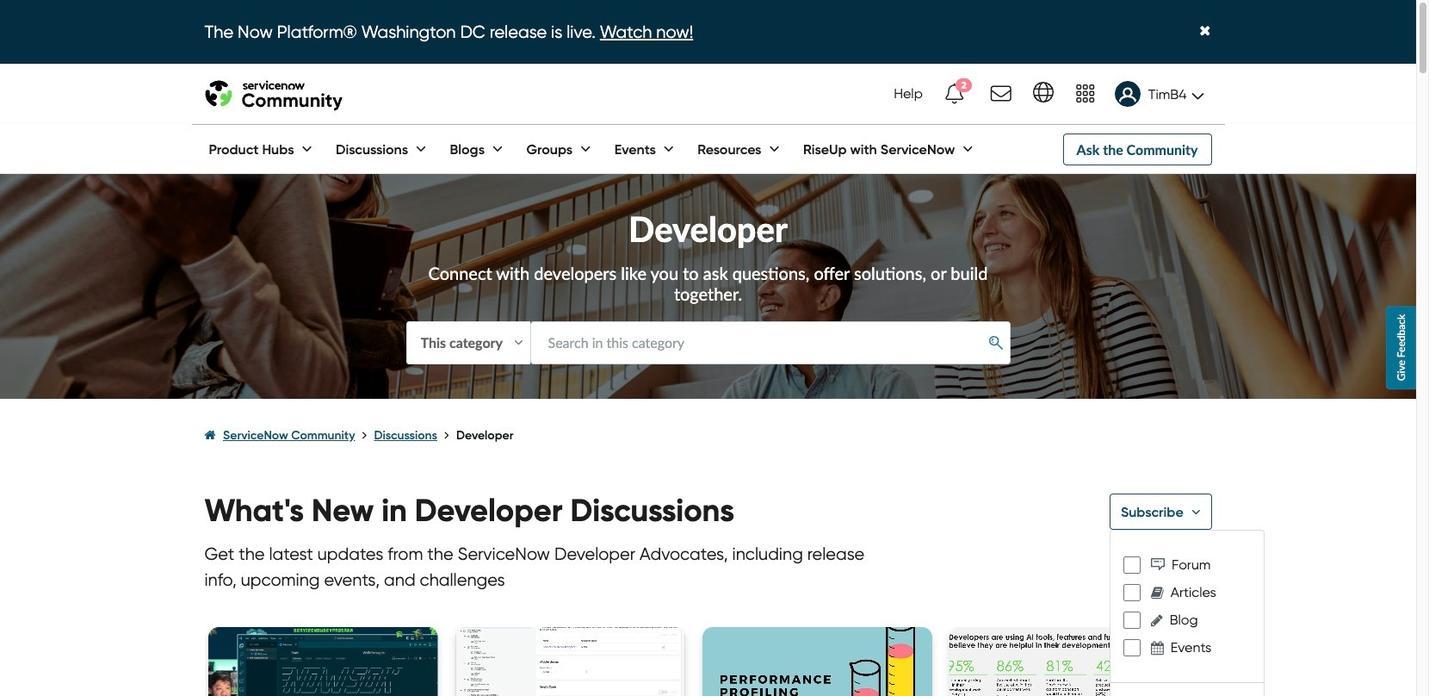Task type: describe. For each thing, give the bounding box(es) containing it.
close image
[[1200, 24, 1211, 39]]



Task type: vqa. For each thing, say whether or not it's contained in the screenshot.
the right Delight
no



Task type: locate. For each thing, give the bounding box(es) containing it.
menu
[[1110, 530, 1266, 696]]

Search text field
[[530, 322, 1011, 364]]

language selector image
[[1034, 82, 1054, 102]]

list
[[205, 411, 1212, 459]]

timb4 image
[[1115, 81, 1141, 107]]

None checkbox
[[1124, 639, 1141, 656]]

None checkbox
[[1124, 556, 1141, 573], [1124, 584, 1141, 601], [1124, 611, 1141, 629], [1124, 556, 1141, 573], [1124, 584, 1141, 601], [1124, 611, 1141, 629]]

menu bar
[[192, 125, 977, 173]]



